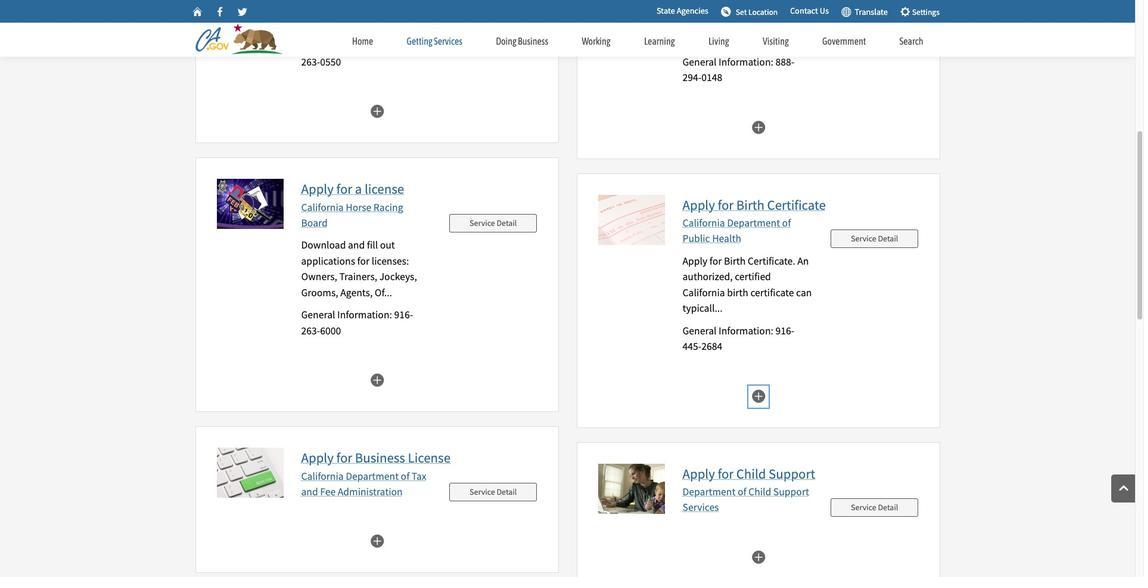Task type: vqa. For each thing, say whether or not it's contained in the screenshot.
bottommost year-
no



Task type: locate. For each thing, give the bounding box(es) containing it.
and left fill at the top left
[[348, 239, 365, 252]]

california inside california horse racing board
[[301, 201, 344, 214]]

typicall...
[[683, 302, 723, 315]]

home link
[[335, 24, 390, 54]]

general information: down living
[[683, 55, 776, 68]]

for left a
[[336, 180, 352, 197]]

1 vertical spatial of
[[401, 469, 410, 483]]

support up department of child support services "link"
[[769, 465, 816, 482]]

0 horizontal spatial and
[[301, 485, 318, 498]]

916- down certificate
[[776, 324, 795, 337]]

1 vertical spatial services
[[683, 501, 719, 514]]

racing
[[374, 201, 403, 214]]

owners,
[[301, 270, 337, 283]]

california inside california department of public health
[[683, 216, 725, 229]]

apply up department of child support services "link"
[[683, 465, 715, 482]]

getting
[[407, 36, 433, 46]]

1 vertical spatial and
[[301, 485, 318, 498]]

detail for apply for a license
[[497, 217, 517, 228]]

2 horizontal spatial of
[[782, 216, 791, 229]]

1 horizontal spatial services
[[683, 501, 719, 514]]

service detail for apply for child support
[[851, 502, 899, 513]]

0 vertical spatial 263-
[[301, 55, 320, 68]]

of inside california department of tax and fee administration
[[401, 469, 410, 483]]

detail for apply for child support
[[878, 502, 899, 513]]

services right 'getting'
[[434, 36, 462, 46]]

general information: up the 6000
[[301, 308, 394, 321]]

for up authorized,
[[710, 254, 722, 268]]

263- inside 916- 263-6000
[[301, 324, 320, 337]]

0 vertical spatial department
[[727, 216, 780, 229]]

support inside department of child support services
[[774, 485, 809, 498]]

can
[[796, 286, 812, 299]]

apply up board
[[301, 180, 334, 197]]

department of child support services link
[[683, 485, 809, 514]]

916-
[[394, 39, 413, 53], [394, 308, 413, 321], [776, 324, 795, 337]]

for up trainers,
[[357, 254, 370, 268]]

business
[[518, 36, 548, 46], [355, 449, 405, 466]]

for up california department of public health
[[718, 196, 734, 213]]

0 vertical spatial child
[[737, 465, 766, 482]]

0 horizontal spatial business
[[355, 449, 405, 466]]

birth for certificate
[[737, 196, 765, 213]]

state
[[657, 5, 675, 16]]

department
[[727, 216, 780, 229], [346, 469, 399, 483], [683, 485, 736, 498]]

general up 445-
[[683, 324, 717, 337]]

1 vertical spatial department
[[346, 469, 399, 483]]

1 vertical spatial birth
[[724, 254, 746, 268]]

california up the fee
[[301, 469, 344, 483]]

1 horizontal spatial of
[[738, 485, 747, 498]]

california for public
[[683, 216, 725, 229]]

doing business link
[[479, 24, 565, 54]]

0148
[[702, 71, 723, 84]]

263- for 0550
[[301, 55, 320, 68]]

working
[[582, 36, 611, 46]]

getting        services link
[[390, 24, 479, 54]]

445-
[[683, 340, 702, 353]]

gear image
[[900, 6, 911, 17]]

1 vertical spatial 263-
[[301, 324, 320, 337]]

0 vertical spatial services
[[434, 36, 462, 46]]

set location
[[736, 7, 778, 17]]

california inside california department of tax and fee administration
[[301, 469, 344, 483]]

department inside california department of tax and fee administration
[[346, 469, 399, 483]]

of...
[[375, 286, 392, 299]]

of inside california department of public health
[[782, 216, 791, 229]]

263- for 6000
[[301, 324, 320, 337]]

home
[[352, 36, 373, 46]]

of
[[782, 216, 791, 229], [401, 469, 410, 483], [738, 485, 747, 498]]

child
[[737, 465, 766, 482], [749, 485, 772, 498]]

general up 0550
[[301, 39, 335, 53]]

for up department of child support services "link"
[[718, 465, 734, 482]]

of for california department of public health
[[782, 216, 791, 229]]

916- for apply for a license
[[394, 308, 413, 321]]

services
[[434, 36, 462, 46], [683, 501, 719, 514]]

us
[[820, 5, 829, 16]]

department down apply for child support
[[683, 485, 736, 498]]

1 263- from the top
[[301, 55, 320, 68]]

service for apply for child support
[[851, 502, 877, 513]]

child down apply for child support
[[749, 485, 772, 498]]

california department of public health
[[683, 216, 791, 245]]

california up typicall...
[[683, 286, 725, 299]]

0 vertical spatial support
[[769, 465, 816, 482]]

service for apply for birth certificate
[[851, 233, 877, 244]]

2 vertical spatial department
[[683, 485, 736, 498]]

of for california department of tax and fee administration
[[401, 469, 410, 483]]

service
[[470, 217, 495, 228], [851, 233, 877, 244], [470, 486, 495, 497], [851, 502, 877, 513]]

an
[[798, 254, 809, 268]]

child inside department of child support services
[[749, 485, 772, 498]]

department up administration
[[346, 469, 399, 483]]

apply up the fee
[[301, 449, 334, 466]]

1 horizontal spatial and
[[348, 239, 365, 252]]

service detail link for certificate
[[831, 229, 919, 248]]

888- 294-0148
[[683, 55, 795, 84]]

birth inside apply for birth certificate. an authorized, certified california birth certificate can typicall...
[[724, 254, 746, 268]]

child for for
[[737, 465, 766, 482]]

information:
[[337, 39, 392, 53], [719, 55, 774, 68], [337, 308, 392, 321], [719, 324, 774, 337]]

support down apply for child support
[[774, 485, 809, 498]]

916- for apply for birth certificate
[[776, 324, 795, 337]]

for for apply for birth certificate
[[718, 196, 734, 213]]

1 vertical spatial 916-
[[394, 308, 413, 321]]

0 vertical spatial and
[[348, 239, 365, 252]]

1 vertical spatial support
[[774, 485, 809, 498]]

general information: for 0148
[[683, 55, 776, 68]]

general information: up 2684
[[683, 324, 776, 337]]

government
[[823, 36, 866, 46]]

california
[[301, 201, 344, 214], [683, 216, 725, 229], [683, 286, 725, 299], [301, 469, 344, 483]]

california up public
[[683, 216, 725, 229]]

business right doing
[[518, 36, 548, 46]]

apply up authorized,
[[683, 254, 708, 268]]

916- down jockeys,
[[394, 308, 413, 321]]

apply for business license service icon image
[[217, 448, 283, 498]]

apply for child support
[[683, 465, 816, 482]]

service detail link
[[449, 214, 537, 232], [831, 229, 919, 248], [449, 483, 537, 501], [831, 498, 919, 517]]

for for apply for a license
[[336, 180, 352, 197]]

certificate
[[768, 196, 826, 213]]

2 vertical spatial 916-
[[776, 324, 795, 337]]

2 263- from the top
[[301, 324, 320, 337]]

0 vertical spatial birth
[[737, 196, 765, 213]]

apply for apply for child support
[[683, 465, 715, 482]]

out
[[380, 239, 395, 252]]

department for health
[[727, 216, 780, 229]]

banner containing state agencies
[[0, 0, 1136, 57]]

apply up public
[[683, 196, 715, 213]]

0 horizontal spatial of
[[401, 469, 410, 483]]

1 horizontal spatial business
[[518, 36, 548, 46]]

birth
[[727, 286, 749, 299]]

and inside download and fill out applications for licenses: owners, trainers, jockeys, grooms, agents, of...
[[348, 239, 365, 252]]

for inside apply for birth certificate. an authorized, certified california birth certificate can typicall...
[[710, 254, 722, 268]]

general up the 6000
[[301, 308, 335, 321]]

translate
[[852, 6, 888, 17]]

916- inside '916- 445-2684'
[[776, 324, 795, 337]]

california department of tax and fee administration link
[[301, 469, 427, 498]]

department inside department of child support services
[[683, 485, 736, 498]]

apply for a license link
[[301, 180, 404, 197]]

information: down agents,
[[337, 308, 392, 321]]

services down apply for child support
[[683, 501, 719, 514]]

916- inside 916- 263-0550
[[394, 39, 413, 53]]

of down certificate
[[782, 216, 791, 229]]

certificate.
[[748, 254, 796, 268]]

of down apply for child support
[[738, 485, 747, 498]]

apply for child support service icon image
[[598, 464, 665, 514]]

birth up california department of public health
[[737, 196, 765, 213]]

department down apply for birth certificate link
[[727, 216, 780, 229]]

department of child support services
[[683, 485, 809, 514]]

location
[[749, 7, 778, 17]]

for up california department of tax and fee administration
[[336, 449, 352, 466]]

information: down living
[[719, 55, 774, 68]]

service detail link for support
[[831, 498, 919, 517]]

open and close toggle to expand or shrink services card for apply for birth certificate service image
[[751, 388, 766, 403]]

search
[[900, 36, 924, 46]]

apply for a license
[[301, 180, 404, 197]]

child up department of child support services "link"
[[737, 465, 766, 482]]

california up board
[[301, 201, 344, 214]]

916- right home
[[394, 39, 413, 53]]

information: for 0550
[[337, 39, 392, 53]]

of left tax
[[401, 469, 410, 483]]

general information: up 0550
[[301, 39, 394, 53]]

california horse racing board link
[[301, 201, 403, 229]]

globe image
[[841, 6, 852, 17]]

for for apply for business license
[[336, 449, 352, 466]]

download and fill out applications for licenses: owners, trainers, jockeys, grooms, agents, of...
[[301, 239, 417, 299]]

information: up 0550
[[337, 39, 392, 53]]

0 vertical spatial of
[[782, 216, 791, 229]]

child for of
[[749, 485, 772, 498]]

business up california department of tax and fee administration
[[355, 449, 405, 466]]

administration
[[338, 485, 403, 498]]

information: up 2684
[[719, 324, 774, 337]]

doing
[[496, 36, 517, 46]]

information: for 6000
[[337, 308, 392, 321]]

0 vertical spatial 916-
[[394, 39, 413, 53]]

apply for birth certificate service icon image
[[598, 195, 665, 245]]

banner
[[0, 0, 1136, 57]]

general
[[301, 39, 335, 53], [683, 55, 717, 68], [301, 308, 335, 321], [683, 324, 717, 337]]

1 vertical spatial business
[[355, 449, 405, 466]]

general information: for 2684
[[683, 324, 776, 337]]

general for 6000
[[301, 308, 335, 321]]

service detail
[[470, 217, 517, 228], [851, 233, 899, 244], [470, 486, 517, 497], [851, 502, 899, 513]]

1 vertical spatial child
[[749, 485, 772, 498]]

set location button
[[717, 1, 782, 21]]

and left the fee
[[301, 485, 318, 498]]

for
[[336, 180, 352, 197], [718, 196, 734, 213], [357, 254, 370, 268], [710, 254, 722, 268], [336, 449, 352, 466], [718, 465, 734, 482]]

apply for birth certificate link
[[683, 196, 826, 213]]

open and close toggle to expand or shrink services card for apply for a license service image
[[370, 372, 384, 387]]

and
[[348, 239, 365, 252], [301, 485, 318, 498]]

general for 2684
[[683, 324, 717, 337]]

support
[[769, 465, 816, 482], [774, 485, 809, 498]]

a
[[355, 180, 362, 197]]

apply for a license service icon image
[[217, 179, 283, 229]]

general up 294-
[[683, 55, 717, 68]]

working link
[[565, 24, 628, 54]]

birth down health
[[724, 254, 746, 268]]

apply inside apply for birth certificate. an authorized, certified california birth certificate can typicall...
[[683, 254, 708, 268]]

service for apply for a license
[[470, 217, 495, 228]]

open and close toggle to expand or shrink services card for administrative hearings service image
[[370, 103, 384, 118]]

916- inside 916- 263-6000
[[394, 308, 413, 321]]

california horse racing board
[[301, 201, 403, 229]]

department inside california department of public health
[[727, 216, 780, 229]]

2 vertical spatial of
[[738, 485, 747, 498]]

california department of tax and fee administration
[[301, 469, 427, 498]]

263-
[[301, 55, 320, 68], [301, 324, 320, 337]]

263- inside 916- 263-0550
[[301, 55, 320, 68]]

license
[[408, 449, 451, 466]]



Task type: describe. For each thing, give the bounding box(es) containing it.
california for tax
[[301, 469, 344, 483]]

board
[[301, 216, 328, 229]]

apply for birth certificate
[[683, 196, 826, 213]]

applications
[[301, 254, 355, 268]]

for for apply for birth certificate. an authorized, certified california birth certificate can typicall...
[[710, 254, 722, 268]]

support for department of child support services
[[774, 485, 809, 498]]

trainers,
[[339, 270, 377, 283]]

and inside california department of tax and fee administration
[[301, 485, 318, 498]]

getting        services
[[407, 36, 462, 46]]

information: for 0148
[[719, 55, 774, 68]]

open and close toggle to expand or shrink services card for apply for business license service image
[[370, 533, 384, 548]]

for for apply for child support
[[718, 465, 734, 482]]

certified
[[735, 270, 771, 283]]

grooms,
[[301, 286, 338, 299]]

0 vertical spatial business
[[518, 36, 548, 46]]

294-
[[683, 71, 702, 84]]

search button
[[883, 24, 940, 55]]

apply for apply for a license
[[301, 180, 334, 197]]

department for and
[[346, 469, 399, 483]]

apply for child support link
[[683, 465, 816, 482]]

916- 445-2684
[[683, 324, 795, 353]]

learning
[[644, 36, 675, 46]]

apply for apply for birth certificate
[[683, 196, 715, 213]]

authorized,
[[683, 270, 733, 283]]

apply for business license
[[301, 449, 451, 466]]

birth for certificate.
[[724, 254, 746, 268]]

apply for apply for business license
[[301, 449, 334, 466]]

0550
[[320, 55, 341, 68]]

open and close toggle to expand or shrink services card for apply for a cal grant service image
[[751, 119, 766, 134]]

service detail for apply for a license
[[470, 217, 517, 228]]

fee
[[320, 485, 336, 498]]

government link
[[806, 24, 883, 54]]

general information: for 0550
[[301, 39, 394, 53]]

information: for 2684
[[719, 324, 774, 337]]

california inside apply for birth certificate. an authorized, certified california birth certificate can typicall...
[[683, 286, 725, 299]]

general for 0148
[[683, 55, 717, 68]]

service for apply for business license
[[470, 486, 495, 497]]

general information: for 6000
[[301, 308, 394, 321]]

settings button
[[896, 1, 944, 21]]

contact
[[790, 5, 818, 16]]

download
[[301, 239, 346, 252]]

license
[[365, 180, 404, 197]]

licenses:
[[372, 254, 409, 268]]

certificate
[[751, 286, 794, 299]]

service detail for apply for birth certificate
[[851, 233, 899, 244]]

service detail link for license
[[449, 214, 537, 232]]

agents,
[[341, 286, 373, 299]]

of inside department of child support services
[[738, 485, 747, 498]]

0 horizontal spatial services
[[434, 36, 462, 46]]

living link
[[692, 24, 746, 54]]

services inside department of child support services
[[683, 501, 719, 514]]

translate link
[[841, 3, 888, 19]]

contact us link
[[790, 5, 829, 18]]

ca.gov logo image
[[195, 23, 288, 56]]

state agencies
[[657, 5, 709, 16]]

general for 0550
[[301, 39, 335, 53]]

apply for business license link
[[301, 449, 451, 466]]

open and close toggle to expand or shrink services card for apply for child support service image
[[751, 549, 766, 564]]

service detail link for license
[[449, 483, 537, 501]]

california for board
[[301, 201, 344, 214]]

2684
[[702, 340, 723, 353]]

visiting
[[763, 36, 789, 46]]

service detail for apply for business license
[[470, 486, 517, 497]]

doing business
[[496, 36, 548, 46]]

detail for apply for birth certificate
[[878, 233, 899, 244]]

health
[[712, 232, 742, 245]]

compass image
[[721, 6, 731, 17]]

916- 263-0550
[[301, 39, 413, 68]]

support for apply for child support
[[769, 465, 816, 482]]

california department of public health link
[[683, 216, 791, 245]]

set
[[736, 7, 747, 17]]

living
[[709, 36, 729, 46]]

888-
[[776, 55, 795, 68]]

agencies
[[677, 5, 709, 16]]

learning link
[[628, 24, 692, 54]]

tax
[[412, 469, 427, 483]]

jockeys,
[[380, 270, 417, 283]]

contact us
[[790, 5, 829, 16]]

visiting link
[[746, 24, 806, 54]]

settings
[[911, 7, 940, 17]]

public
[[683, 232, 710, 245]]

6000
[[320, 324, 341, 337]]

916- 263-6000
[[301, 308, 413, 337]]

state agencies link
[[657, 5, 709, 18]]

fill
[[367, 239, 378, 252]]

detail for apply for business license
[[497, 486, 517, 497]]

for inside download and fill out applications for licenses: owners, trainers, jockeys, grooms, agents, of...
[[357, 254, 370, 268]]

apply for apply for birth certificate. an authorized, certified california birth certificate can typicall...
[[683, 254, 708, 268]]

apply for birth certificate. an authorized, certified california birth certificate can typicall...
[[683, 254, 812, 315]]

horse
[[346, 201, 372, 214]]



